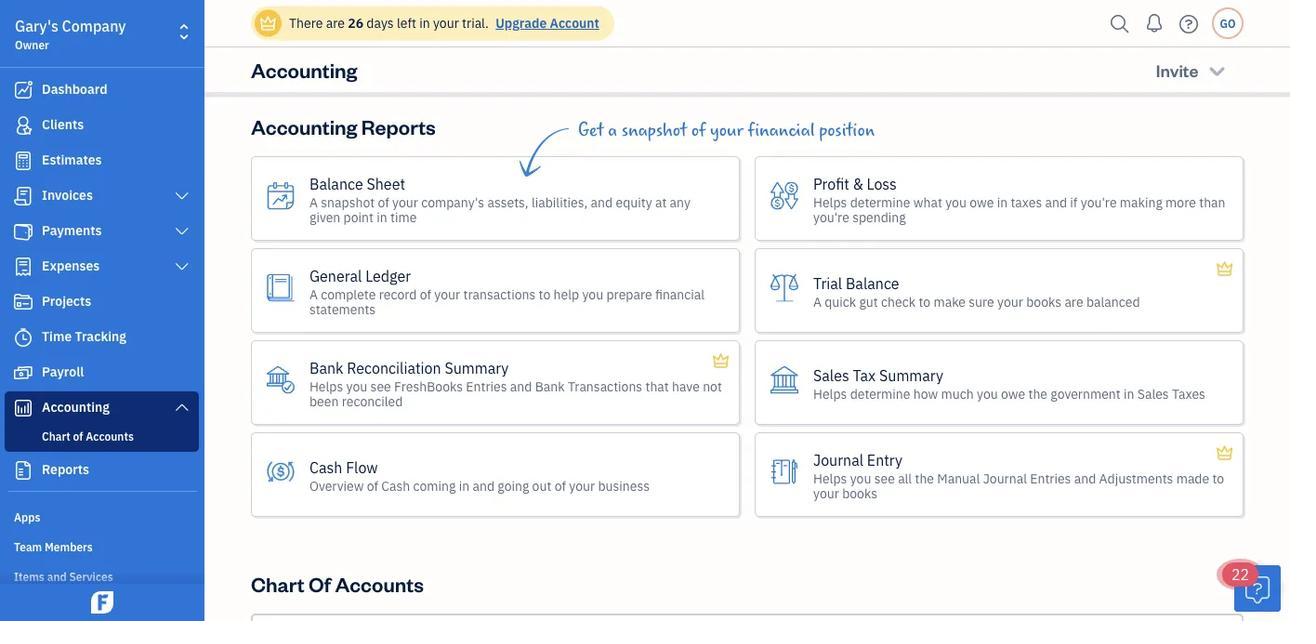 Task type: describe. For each thing, give the bounding box(es) containing it.
1 horizontal spatial crown image
[[1215, 442, 1235, 464]]

sales tax summary helps determine how much you owe the government in sales taxes
[[814, 365, 1206, 402]]

a for trial balance
[[813, 293, 822, 310]]

freshbooks
[[394, 378, 463, 395]]

books inside trial balance a quick gut check to make sure your books are balanced
[[1027, 293, 1062, 310]]

trial.
[[462, 14, 489, 32]]

go button
[[1212, 7, 1244, 39]]

reconciled
[[342, 392, 403, 410]]

prepare
[[607, 286, 652, 303]]

upgrade
[[496, 14, 547, 32]]

estimates link
[[5, 144, 199, 178]]

and inside bank reconciliation summary helps you see freshbooks entries and bank transactions that have not been reconciled
[[510, 378, 532, 395]]

loss
[[867, 174, 897, 193]]

liabilities,
[[532, 193, 588, 211]]

chevron large down image for expenses
[[173, 259, 191, 274]]

services
[[69, 569, 113, 584]]

general ledger a complete record of your transactions to help you prepare financial statements
[[310, 266, 705, 318]]

invoices
[[42, 186, 93, 204]]

there are 26 days left in your trial. upgrade account
[[289, 14, 599, 32]]

make
[[934, 293, 966, 310]]

team
[[14, 539, 42, 554]]

time tracking
[[42, 328, 126, 345]]

ledger
[[366, 266, 411, 286]]

summary for sales tax summary
[[880, 365, 944, 385]]

at
[[655, 193, 667, 211]]

coming
[[413, 477, 456, 494]]

gut
[[860, 293, 878, 310]]

go to help image
[[1174, 10, 1204, 38]]

in inside cash flow overview of cash coming in and going out of your business
[[459, 477, 470, 494]]

to inside trial balance a quick gut check to make sure your books are balanced
[[919, 293, 931, 310]]

record
[[379, 286, 417, 303]]

taxes
[[1011, 193, 1042, 211]]

chart of accounts link
[[8, 425, 195, 447]]

of inside balance sheet a snapshot of your company's assets, liabilities, and equity at any given point in time
[[378, 193, 389, 211]]

0 vertical spatial reports
[[362, 113, 436, 140]]

accounts for chart of accounts
[[86, 429, 134, 443]]

help
[[554, 286, 579, 303]]

and inside main "element"
[[47, 569, 67, 584]]

transactions
[[568, 378, 643, 395]]

determine for summary
[[850, 385, 911, 402]]

balanced
[[1087, 293, 1140, 310]]

&
[[853, 174, 864, 193]]

much
[[941, 385, 974, 402]]

invite button
[[1140, 51, 1244, 89]]

0 horizontal spatial sales
[[814, 365, 850, 385]]

your inside cash flow overview of cash coming in and going out of your business
[[569, 477, 595, 494]]

general
[[310, 266, 362, 286]]

in right left
[[419, 14, 430, 32]]

a for balance sheet
[[310, 193, 318, 211]]

main element
[[0, 0, 251, 621]]

tax
[[853, 365, 876, 385]]

entries inside bank reconciliation summary helps you see freshbooks entries and bank transactions that have not been reconciled
[[466, 378, 507, 395]]

reconciliation
[[347, 358, 441, 378]]

chevrondown image
[[1207, 60, 1228, 79]]

estimate image
[[12, 152, 34, 170]]

given
[[310, 208, 341, 226]]

0 horizontal spatial cash
[[310, 458, 342, 477]]

reports inside reports link
[[42, 461, 89, 478]]

0 horizontal spatial journal
[[814, 450, 864, 470]]

transactions
[[463, 286, 536, 303]]

balance sheet a snapshot of your company's assets, liabilities, and equity at any given point in time
[[310, 174, 691, 226]]

dashboard image
[[12, 81, 34, 99]]

there
[[289, 14, 323, 32]]

profit
[[814, 174, 850, 193]]

taxes
[[1172, 385, 1206, 402]]

that
[[646, 378, 669, 395]]

of right a
[[691, 120, 706, 140]]

of right out
[[555, 477, 566, 494]]

chart of accounts
[[251, 570, 424, 597]]

items and services
[[14, 569, 113, 584]]

the inside journal entry helps you see all the manual journal entries and adjustments made to your books
[[915, 470, 934, 487]]

summary for bank reconciliation summary
[[445, 358, 509, 378]]

payments link
[[5, 215, 199, 248]]

equity
[[616, 193, 652, 211]]

chart image
[[12, 399, 34, 417]]

expenses
[[42, 257, 100, 274]]

notifications image
[[1140, 5, 1170, 42]]

apps
[[14, 510, 40, 524]]

estimates
[[42, 151, 102, 168]]

time
[[42, 328, 72, 345]]

bank reconciliation summary helps you see freshbooks entries and bank transactions that have not been reconciled
[[310, 358, 722, 410]]

gary's company owner
[[15, 16, 126, 52]]

to inside journal entry helps you see all the manual journal entries and adjustments made to your books
[[1213, 470, 1225, 487]]

chevron large down image for accounting
[[173, 400, 191, 415]]

entries inside journal entry helps you see all the manual journal entries and adjustments made to your books
[[1030, 470, 1071, 487]]

invoice image
[[12, 187, 34, 205]]

payment image
[[12, 222, 34, 241]]

payroll link
[[5, 356, 199, 390]]

connect your bank account to begin matching your bank transactions image
[[282, 0, 579, 53]]

made
[[1177, 470, 1210, 487]]

members
[[45, 539, 93, 554]]

manual
[[937, 470, 980, 487]]

chevron large down image for invoices
[[173, 189, 191, 204]]

your inside trial balance a quick gut check to make sure your books are balanced
[[998, 293, 1024, 310]]

owe inside the profit & loss helps determine what you owe in taxes and if you're making more than you're spending
[[970, 193, 994, 211]]

you inside "general ledger a complete record of your transactions to help you prepare financial statements"
[[582, 286, 604, 303]]

go
[[1220, 16, 1236, 31]]

snapshot inside balance sheet a snapshot of your company's assets, liabilities, and equity at any given point in time
[[321, 193, 375, 211]]

adjustments
[[1100, 470, 1174, 487]]

and inside the profit & loss helps determine what you owe in taxes and if you're making more than you're spending
[[1046, 193, 1067, 211]]

not
[[703, 378, 722, 395]]

the inside sales tax summary helps determine how much you owe the government in sales taxes
[[1029, 385, 1048, 402]]



Task type: locate. For each thing, give the bounding box(es) containing it.
financial inside "general ledger a complete record of your transactions to help you prepare financial statements"
[[655, 286, 705, 303]]

0 horizontal spatial reports
[[42, 461, 89, 478]]

and right items
[[47, 569, 67, 584]]

what
[[914, 193, 943, 211]]

chart inside 'link'
[[42, 429, 70, 443]]

determine left how
[[850, 385, 911, 402]]

chevron large down image
[[173, 224, 191, 239], [173, 400, 191, 415]]

0 horizontal spatial summary
[[445, 358, 509, 378]]

of left time
[[378, 193, 389, 211]]

profit & loss helps determine what you owe in taxes and if you're making more than you're spending
[[814, 174, 1226, 226]]

timer image
[[12, 328, 34, 347]]

1 horizontal spatial bank
[[535, 378, 565, 395]]

0 horizontal spatial chart
[[42, 429, 70, 443]]

reports link
[[5, 454, 199, 487]]

to inside "general ledger a complete record of your transactions to help you prepare financial statements"
[[539, 286, 551, 303]]

1 horizontal spatial owe
[[1001, 385, 1026, 402]]

determine for loss
[[850, 193, 911, 211]]

1 horizontal spatial sales
[[1138, 385, 1169, 402]]

0 vertical spatial financial
[[748, 120, 815, 140]]

1 vertical spatial are
[[1065, 293, 1084, 310]]

summary right tax
[[880, 365, 944, 385]]

1 vertical spatial reports
[[42, 461, 89, 478]]

see inside journal entry helps you see all the manual journal entries and adjustments made to your books
[[875, 470, 895, 487]]

1 horizontal spatial accounts
[[335, 570, 424, 597]]

you left the all
[[850, 470, 871, 487]]

1 horizontal spatial books
[[1027, 293, 1062, 310]]

0 vertical spatial the
[[1029, 385, 1048, 402]]

helps inside the profit & loss helps determine what you owe in taxes and if you're making more than you're spending
[[814, 193, 847, 211]]

invite
[[1156, 59, 1199, 81]]

1 vertical spatial accounting
[[251, 113, 358, 140]]

chevron large down image
[[173, 189, 191, 204], [173, 259, 191, 274]]

and left if
[[1046, 193, 1067, 211]]

sales left tax
[[814, 365, 850, 385]]

a
[[608, 120, 617, 140]]

of right record
[[420, 286, 431, 303]]

1 horizontal spatial chart
[[251, 570, 305, 597]]

0 vertical spatial books
[[1027, 293, 1062, 310]]

0 horizontal spatial balance
[[310, 174, 363, 193]]

gary's
[[15, 16, 58, 36]]

0 horizontal spatial are
[[326, 14, 345, 32]]

chart left of
[[251, 570, 305, 597]]

a inside trial balance a quick gut check to make sure your books are balanced
[[813, 293, 822, 310]]

items
[[14, 569, 44, 584]]

government
[[1051, 385, 1121, 402]]

0 horizontal spatial the
[[915, 470, 934, 487]]

out
[[532, 477, 552, 494]]

chevron large down image down estimates 'link'
[[173, 189, 191, 204]]

0 horizontal spatial see
[[371, 378, 391, 395]]

a inside balance sheet a snapshot of your company's assets, liabilities, and equity at any given point in time
[[310, 193, 318, 211]]

cash
[[310, 458, 342, 477], [381, 477, 410, 494]]

1 horizontal spatial snapshot
[[622, 120, 687, 140]]

of down accounting link
[[73, 429, 83, 443]]

chevron large down image up "chart of accounts" 'link'
[[173, 400, 191, 415]]

0 horizontal spatial snapshot
[[321, 193, 375, 211]]

summary
[[445, 358, 509, 378], [880, 365, 944, 385]]

0 horizontal spatial owe
[[970, 193, 994, 211]]

bank
[[310, 358, 344, 378], [535, 378, 565, 395]]

client image
[[12, 116, 34, 135]]

1 vertical spatial snapshot
[[321, 193, 375, 211]]

1 vertical spatial owe
[[1001, 385, 1026, 402]]

spending
[[853, 208, 906, 226]]

0 vertical spatial see
[[371, 378, 391, 395]]

helps for bank reconciliation summary
[[310, 378, 343, 395]]

1 vertical spatial books
[[842, 484, 878, 502]]

making
[[1120, 193, 1163, 211]]

crown image for bank reconciliation summary
[[712, 350, 731, 372]]

helps left reconciliation on the bottom left
[[310, 378, 343, 395]]

0 horizontal spatial to
[[539, 286, 551, 303]]

snapshot right a
[[622, 120, 687, 140]]

helps for profit & loss
[[814, 193, 847, 211]]

get
[[578, 120, 604, 140]]

1 determine from the top
[[850, 193, 911, 211]]

owe left the taxes
[[970, 193, 994, 211]]

in left time
[[377, 208, 387, 226]]

1 vertical spatial financial
[[655, 286, 705, 303]]

and inside journal entry helps you see all the manual journal entries and adjustments made to your books
[[1075, 470, 1096, 487]]

2 chevron large down image from the top
[[173, 259, 191, 274]]

0 horizontal spatial crown image
[[258, 13, 278, 33]]

1 chevron large down image from the top
[[173, 189, 191, 204]]

more
[[1166, 193, 1197, 211]]

crown image
[[1215, 258, 1235, 280], [712, 350, 731, 372]]

in inside balance sheet a snapshot of your company's assets, liabilities, and equity at any given point in time
[[377, 208, 387, 226]]

sales left taxes at the bottom right
[[1138, 385, 1169, 402]]

you're right if
[[1081, 193, 1117, 211]]

money image
[[12, 364, 34, 382]]

point
[[344, 208, 374, 226]]

0 vertical spatial determine
[[850, 193, 911, 211]]

crown image for trial balance
[[1215, 258, 1235, 280]]

1 horizontal spatial financial
[[748, 120, 815, 140]]

your
[[433, 14, 459, 32], [710, 120, 744, 140], [392, 193, 418, 211], [434, 286, 460, 303], [998, 293, 1024, 310], [569, 477, 595, 494], [814, 484, 839, 502]]

0 horizontal spatial entries
[[466, 378, 507, 395]]

your inside balance sheet a snapshot of your company's assets, liabilities, and equity at any given point in time
[[392, 193, 418, 211]]

and left transactions
[[510, 378, 532, 395]]

summary inside bank reconciliation summary helps you see freshbooks entries and bank transactions that have not been reconciled
[[445, 358, 509, 378]]

books inside journal entry helps you see all the manual journal entries and adjustments made to your books
[[842, 484, 878, 502]]

chevron large down image up projects link
[[173, 259, 191, 274]]

quick
[[825, 293, 856, 310]]

dashboard link
[[5, 73, 199, 107]]

0 vertical spatial are
[[326, 14, 345, 32]]

company's
[[421, 193, 485, 211]]

overview
[[310, 477, 364, 494]]

in left the taxes
[[997, 193, 1008, 211]]

a left complete
[[310, 286, 318, 303]]

1 horizontal spatial summary
[[880, 365, 944, 385]]

helps left tax
[[814, 385, 847, 402]]

owe inside sales tax summary helps determine how much you owe the government in sales taxes
[[1001, 385, 1026, 402]]

determine inside sales tax summary helps determine how much you owe the government in sales taxes
[[850, 385, 911, 402]]

1 horizontal spatial are
[[1065, 293, 1084, 310]]

reports up sheet
[[362, 113, 436, 140]]

assets,
[[488, 193, 529, 211]]

you right "help"
[[582, 286, 604, 303]]

accounts for chart of accounts
[[335, 570, 424, 597]]

entries right the freshbooks
[[466, 378, 507, 395]]

team members link
[[5, 532, 199, 560]]

a for general ledger
[[310, 286, 318, 303]]

and left adjustments
[[1075, 470, 1096, 487]]

of inside 'link'
[[73, 429, 83, 443]]

accounting link
[[5, 391, 199, 425]]

1 vertical spatial the
[[915, 470, 934, 487]]

1 vertical spatial chart
[[251, 570, 305, 597]]

of right the overview
[[367, 477, 378, 494]]

position
[[819, 120, 875, 140]]

1 horizontal spatial cash
[[381, 477, 410, 494]]

1 horizontal spatial journal
[[983, 470, 1027, 487]]

are inside trial balance a quick gut check to make sure your books are balanced
[[1065, 293, 1084, 310]]

0 horizontal spatial crown image
[[712, 350, 731, 372]]

company
[[62, 16, 126, 36]]

resource center badge image
[[1235, 565, 1281, 612]]

to right made
[[1213, 470, 1225, 487]]

chart for chart of accounts
[[251, 570, 305, 597]]

your inside "general ledger a complete record of your transactions to help you prepare financial statements"
[[434, 286, 460, 303]]

journal entry helps you see all the manual journal entries and adjustments made to your books
[[814, 450, 1225, 502]]

1 horizontal spatial crown image
[[1215, 258, 1235, 280]]

0 horizontal spatial you're
[[814, 208, 850, 226]]

bank left transactions
[[535, 378, 565, 395]]

22
[[1232, 565, 1250, 584]]

2 chevron large down image from the top
[[173, 400, 191, 415]]

and inside balance sheet a snapshot of your company's assets, liabilities, and equity at any given point in time
[[591, 193, 613, 211]]

accounting inside main "element"
[[42, 398, 110, 416]]

in right coming
[[459, 477, 470, 494]]

owner
[[15, 37, 49, 52]]

and left the equity
[[591, 193, 613, 211]]

going
[[498, 477, 529, 494]]

books down "entry"
[[842, 484, 878, 502]]

1 vertical spatial entries
[[1030, 470, 1071, 487]]

business
[[598, 477, 650, 494]]

you inside bank reconciliation summary helps you see freshbooks entries and bank transactions that have not been reconciled
[[346, 378, 368, 395]]

chart down accounting link
[[42, 429, 70, 443]]

helps inside journal entry helps you see all the manual journal entries and adjustments made to your books
[[814, 470, 847, 487]]

0 vertical spatial chart
[[42, 429, 70, 443]]

a inside "general ledger a complete record of your transactions to help you prepare financial statements"
[[310, 286, 318, 303]]

you inside journal entry helps you see all the manual journal entries and adjustments made to your books
[[850, 470, 871, 487]]

you right what
[[946, 193, 967, 211]]

0 vertical spatial accounts
[[86, 429, 134, 443]]

0 horizontal spatial bank
[[310, 358, 344, 378]]

complete
[[321, 286, 376, 303]]

1 horizontal spatial the
[[1029, 385, 1048, 402]]

chevron large down image for payments
[[173, 224, 191, 239]]

accounts inside 'link'
[[86, 429, 134, 443]]

sheet
[[367, 174, 405, 193]]

reports
[[362, 113, 436, 140], [42, 461, 89, 478]]

1 horizontal spatial see
[[875, 470, 895, 487]]

1 horizontal spatial reports
[[362, 113, 436, 140]]

team members
[[14, 539, 93, 554]]

clients link
[[5, 109, 199, 142]]

snapshot
[[622, 120, 687, 140], [321, 193, 375, 211]]

1 vertical spatial accounts
[[335, 570, 424, 597]]

you inside the profit & loss helps determine what you owe in taxes and if you're making more than you're spending
[[946, 193, 967, 211]]

sure
[[969, 293, 995, 310]]

1 vertical spatial determine
[[850, 385, 911, 402]]

cash flow overview of cash coming in and going out of your business
[[310, 458, 650, 494]]

balance inside trial balance a quick gut check to make sure your books are balanced
[[846, 273, 900, 293]]

see left the all
[[875, 470, 895, 487]]

helps for sales tax summary
[[814, 385, 847, 402]]

you're
[[1081, 193, 1117, 211], [814, 208, 850, 226]]

0 vertical spatial crown image
[[258, 13, 278, 33]]

1 horizontal spatial entries
[[1030, 470, 1071, 487]]

chevron large down image up the expenses link at the left of the page
[[173, 224, 191, 239]]

accounts
[[86, 429, 134, 443], [335, 570, 424, 597]]

books right the sure
[[1027, 293, 1062, 310]]

report image
[[12, 461, 34, 480]]

financial right prepare
[[655, 286, 705, 303]]

get a snapshot of your financial position
[[578, 120, 875, 140]]

2 horizontal spatial to
[[1213, 470, 1225, 487]]

to left "help"
[[539, 286, 551, 303]]

the left government
[[1029, 385, 1048, 402]]

1 vertical spatial see
[[875, 470, 895, 487]]

crown image down than
[[1215, 258, 1235, 280]]

you inside sales tax summary helps determine how much you owe the government in sales taxes
[[977, 385, 998, 402]]

1 horizontal spatial to
[[919, 293, 931, 310]]

of inside "general ledger a complete record of your transactions to help you prepare financial statements"
[[420, 286, 431, 303]]

journal left "entry"
[[814, 450, 864, 470]]

0 vertical spatial crown image
[[1215, 258, 1235, 280]]

financial left "position"
[[748, 120, 815, 140]]

balance right the trial
[[846, 273, 900, 293]]

dashboard
[[42, 80, 108, 98]]

1 horizontal spatial you're
[[1081, 193, 1117, 211]]

and
[[591, 193, 613, 211], [1046, 193, 1067, 211], [510, 378, 532, 395], [1075, 470, 1096, 487], [473, 477, 495, 494], [47, 569, 67, 584]]

time
[[390, 208, 417, 226]]

have
[[672, 378, 700, 395]]

invoices link
[[5, 179, 199, 213]]

0 horizontal spatial accounts
[[86, 429, 134, 443]]

trial balance a quick gut check to make sure your books are balanced
[[813, 273, 1140, 310]]

a left 'quick'
[[813, 293, 822, 310]]

1 vertical spatial crown image
[[1215, 442, 1235, 464]]

0 vertical spatial chevron large down image
[[173, 189, 191, 204]]

snapshot left time
[[321, 193, 375, 211]]

0 vertical spatial entries
[[466, 378, 507, 395]]

all
[[898, 470, 912, 487]]

days
[[367, 14, 394, 32]]

are left 26
[[326, 14, 345, 32]]

upgrade account link
[[492, 14, 599, 32]]

projects link
[[5, 285, 199, 319]]

helps left "entry"
[[814, 470, 847, 487]]

your inside journal entry helps you see all the manual journal entries and adjustments made to your books
[[814, 484, 839, 502]]

financial
[[748, 120, 815, 140], [655, 286, 705, 303]]

22 button
[[1223, 562, 1281, 612]]

expenses link
[[5, 250, 199, 284]]

you're down profit
[[814, 208, 850, 226]]

to left the make
[[919, 293, 931, 310]]

helps inside sales tax summary helps determine how much you owe the government in sales taxes
[[814, 385, 847, 402]]

0 vertical spatial snapshot
[[622, 120, 687, 140]]

see left the freshbooks
[[371, 378, 391, 395]]

1 vertical spatial chevron large down image
[[173, 400, 191, 415]]

of
[[309, 570, 331, 597]]

project image
[[12, 293, 34, 311]]

summary down transactions
[[445, 358, 509, 378]]

if
[[1070, 193, 1078, 211]]

balance up given
[[310, 174, 363, 193]]

freshbooks image
[[87, 591, 117, 614]]

journal right manual
[[983, 470, 1027, 487]]

left
[[397, 14, 416, 32]]

owe right much
[[1001, 385, 1026, 402]]

reports down 'chart of accounts'
[[42, 461, 89, 478]]

1 horizontal spatial balance
[[846, 273, 900, 293]]

expense image
[[12, 258, 34, 276]]

0 horizontal spatial financial
[[655, 286, 705, 303]]

cash right flow
[[381, 477, 410, 494]]

chevron large down image inside payments link
[[173, 224, 191, 239]]

balance
[[310, 174, 363, 193], [846, 273, 900, 293]]

chevron large down image inside the invoices link
[[173, 189, 191, 204]]

helps left &
[[814, 193, 847, 211]]

see inside bank reconciliation summary helps you see freshbooks entries and bank transactions that have not been reconciled
[[371, 378, 391, 395]]

any
[[670, 193, 691, 211]]

items and services link
[[5, 562, 199, 589]]

balance inside balance sheet a snapshot of your company's assets, liabilities, and equity at any given point in time
[[310, 174, 363, 193]]

been
[[310, 392, 339, 410]]

accounts down accounting link
[[86, 429, 134, 443]]

in
[[419, 14, 430, 32], [997, 193, 1008, 211], [377, 208, 387, 226], [1124, 385, 1135, 402], [459, 477, 470, 494]]

in inside the profit & loss helps determine what you owe in taxes and if you're making more than you're spending
[[997, 193, 1008, 211]]

0 horizontal spatial books
[[842, 484, 878, 502]]

the right the all
[[915, 470, 934, 487]]

payroll
[[42, 363, 84, 380]]

26
[[348, 14, 364, 32]]

you right much
[[977, 385, 998, 402]]

projects
[[42, 292, 91, 310]]

clients
[[42, 116, 84, 133]]

and left the 'going'
[[473, 477, 495, 494]]

crown image
[[258, 13, 278, 33], [1215, 442, 1235, 464]]

and inside cash flow overview of cash coming in and going out of your business
[[473, 477, 495, 494]]

helps inside bank reconciliation summary helps you see freshbooks entries and bank transactions that have not been reconciled
[[310, 378, 343, 395]]

statements
[[310, 300, 376, 318]]

check
[[881, 293, 916, 310]]

summary inside sales tax summary helps determine how much you owe the government in sales taxes
[[880, 365, 944, 385]]

search image
[[1105, 10, 1135, 38]]

in right government
[[1124, 385, 1135, 402]]

2 determine from the top
[[850, 385, 911, 402]]

0 vertical spatial accounting
[[251, 56, 358, 83]]

cash left flow
[[310, 458, 342, 477]]

chart for chart of accounts
[[42, 429, 70, 443]]

1 vertical spatial balance
[[846, 273, 900, 293]]

entries
[[466, 378, 507, 395], [1030, 470, 1071, 487]]

in inside sales tax summary helps determine how much you owe the government in sales taxes
[[1124, 385, 1135, 402]]

than
[[1200, 193, 1226, 211]]

crown image up not
[[712, 350, 731, 372]]

how
[[914, 385, 938, 402]]

1 vertical spatial chevron large down image
[[173, 259, 191, 274]]

owe
[[970, 193, 994, 211], [1001, 385, 1026, 402]]

0 vertical spatial balance
[[310, 174, 363, 193]]

1 chevron large down image from the top
[[173, 224, 191, 239]]

a left point
[[310, 193, 318, 211]]

you
[[946, 193, 967, 211], [582, 286, 604, 303], [346, 378, 368, 395], [977, 385, 998, 402], [850, 470, 871, 487]]

2 vertical spatial accounting
[[42, 398, 110, 416]]

1 vertical spatial crown image
[[712, 350, 731, 372]]

bank up the been
[[310, 358, 344, 378]]

0 vertical spatial chevron large down image
[[173, 224, 191, 239]]

you right the been
[[346, 378, 368, 395]]

chevron large down image inside accounting link
[[173, 400, 191, 415]]

accounts right of
[[335, 570, 424, 597]]

entries left adjustments
[[1030, 470, 1071, 487]]

determine left what
[[850, 193, 911, 211]]

are left balanced
[[1065, 293, 1084, 310]]

0 vertical spatial owe
[[970, 193, 994, 211]]

determine inside the profit & loss helps determine what you owe in taxes and if you're making more than you're spending
[[850, 193, 911, 211]]



Task type: vqa. For each thing, say whether or not it's contained in the screenshot.


